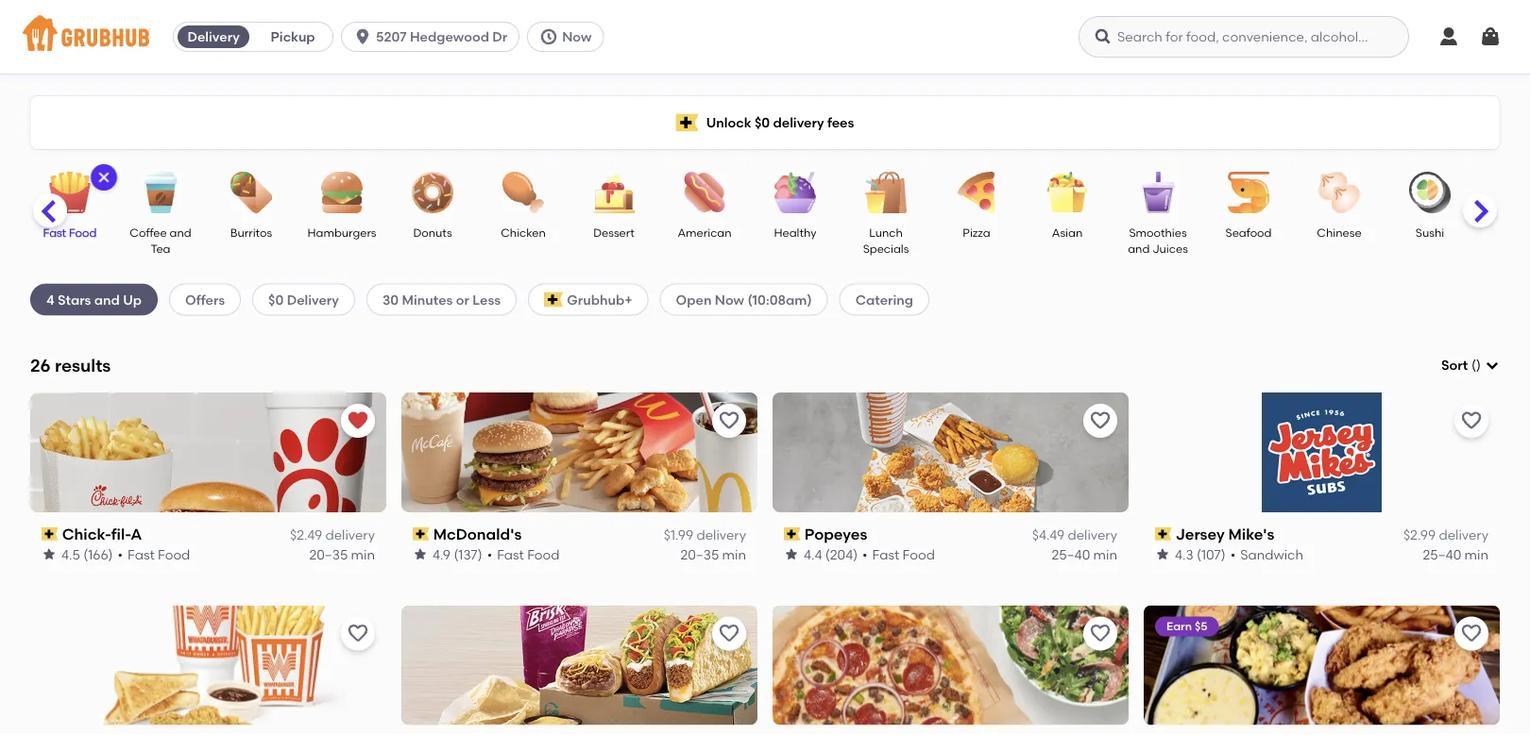 Task type: locate. For each thing, give the bounding box(es) containing it.
fast
[[43, 226, 66, 239], [128, 547, 155, 563], [497, 547, 524, 563], [872, 547, 899, 563]]

save this restaurant image for mod pizza (south shore) logo
[[1089, 623, 1112, 646]]

4.5
[[61, 547, 80, 563]]

mcdonald's logo image
[[401, 393, 758, 513]]

1 horizontal spatial subscription pass image
[[784, 528, 801, 541]]

4 stars and up
[[46, 292, 142, 308]]

seafood image
[[1216, 172, 1282, 213]]

25–40 min
[[1052, 547, 1117, 563], [1423, 547, 1489, 563]]

(10:08am)
[[748, 292, 812, 308]]

save this restaurant button
[[712, 404, 746, 438], [1083, 404, 1117, 438], [1455, 404, 1489, 438], [341, 617, 375, 651], [712, 617, 746, 651], [1083, 617, 1117, 651], [1455, 617, 1489, 651]]

delivery left the fees
[[773, 115, 824, 131]]

2 save this restaurant image from the top
[[718, 623, 741, 646]]

fast food
[[43, 226, 97, 239]]

5207
[[376, 29, 407, 45]]

subscription pass image left mcdonald's
[[413, 528, 429, 541]]

• for mcdonald's
[[487, 547, 492, 563]]

0 vertical spatial save this restaurant image
[[718, 410, 741, 432]]

subscription pass image left popeyes
[[784, 528, 801, 541]]

2 20–35 from the left
[[681, 547, 719, 563]]

min
[[351, 547, 375, 563], [722, 547, 746, 563], [1093, 547, 1117, 563], [1465, 547, 1489, 563]]

1 25–40 min from the left
[[1052, 547, 1117, 563]]

• down fil-
[[118, 547, 123, 563]]

and up tea
[[170, 226, 191, 239]]

fast right (204) at the bottom of the page
[[872, 547, 899, 563]]

$0 right offers
[[268, 292, 284, 308]]

20–35 down $2.49 delivery
[[309, 547, 348, 563]]

20–35 min
[[309, 547, 375, 563], [681, 547, 746, 563]]

$0 right unlock
[[755, 115, 770, 131]]

grubhub plus flag logo image left grubhub+
[[544, 292, 563, 307]]

delivery right $2.99
[[1439, 528, 1489, 544]]

26 results
[[30, 355, 111, 376]]

2 horizontal spatial and
[[1128, 242, 1150, 256]]

now
[[562, 29, 592, 45], [715, 292, 744, 308]]

1 20–35 min from the left
[[309, 547, 375, 563]]

subscription pass image left "jersey"
[[1155, 528, 1172, 541]]

Search for food, convenience, alcohol... search field
[[1079, 16, 1409, 58]]

0 horizontal spatial grubhub plus flag logo image
[[544, 292, 563, 307]]

2 25–40 from the left
[[1423, 547, 1462, 563]]

delivery left pickup
[[187, 29, 240, 45]]

1 star icon image from the left
[[42, 547, 57, 563]]

a
[[131, 525, 142, 544]]

delivery
[[187, 29, 240, 45], [287, 292, 339, 308]]

star icon image down subscription pass icon
[[42, 547, 57, 563]]

1 20–35 from the left
[[309, 547, 348, 563]]

fast for chick-fil-a
[[128, 547, 155, 563]]

grubhub plus flag logo image
[[676, 114, 699, 132], [544, 292, 563, 307]]

$0 delivery
[[268, 292, 339, 308]]

delivery right $1.99
[[697, 528, 746, 544]]

1 • fast food from the left
[[118, 547, 190, 563]]

delivery down hamburgers
[[287, 292, 339, 308]]

and
[[170, 226, 191, 239], [1128, 242, 1150, 256], [94, 292, 120, 308]]

tea
[[151, 242, 171, 256]]

now right open at left top
[[715, 292, 744, 308]]

min down '$1.99 delivery'
[[722, 547, 746, 563]]

1 horizontal spatial 20–35
[[681, 547, 719, 563]]

save this restaurant image for popeyes logo
[[1089, 410, 1112, 432]]

1 save this restaurant image from the top
[[718, 410, 741, 432]]

and inside smoothies and juices
[[1128, 242, 1150, 256]]

2 • fast food from the left
[[487, 547, 560, 563]]

20–35 min down '$1.99 delivery'
[[681, 547, 746, 563]]

0 vertical spatial $0
[[755, 115, 770, 131]]

dessert
[[593, 226, 635, 239]]

lunch specials image
[[853, 172, 919, 213]]

• fast food right (204) at the bottom of the page
[[862, 547, 935, 563]]

delivery for mcdonald's
[[697, 528, 746, 544]]

fast for popeyes
[[872, 547, 899, 563]]

• for popeyes
[[862, 547, 868, 563]]

grubhub plus flag logo image left unlock
[[676, 114, 699, 132]]

or
[[456, 292, 469, 308]]

4 star icon image from the left
[[1155, 547, 1170, 563]]

0 vertical spatial and
[[170, 226, 191, 239]]

1 horizontal spatial $0
[[755, 115, 770, 131]]

25–40 down $2.99 delivery
[[1423, 547, 1462, 563]]

2 25–40 min from the left
[[1423, 547, 1489, 563]]

$4.49 delivery
[[1032, 528, 1117, 544]]

3 star icon image from the left
[[784, 547, 799, 563]]

save this restaurant button for popeyes logo
[[1083, 404, 1117, 438]]

0 horizontal spatial and
[[94, 292, 120, 308]]

25–40 min down $4.49 delivery
[[1052, 547, 1117, 563]]

1 horizontal spatial • fast food
[[487, 547, 560, 563]]

0 vertical spatial grubhub plus flag logo image
[[676, 114, 699, 132]]

min for mcdonald's
[[722, 547, 746, 563]]

pickup button
[[253, 22, 333, 52]]

4.9 (137)
[[433, 547, 482, 563]]

fast down mcdonald's
[[497, 547, 524, 563]]

food for mcdonald's
[[527, 547, 560, 563]]

save this restaurant button for 'jersey mike's logo'
[[1455, 404, 1489, 438]]

• fast food down mcdonald's
[[487, 547, 560, 563]]

2 horizontal spatial subscription pass image
[[1155, 528, 1172, 541]]

1 vertical spatial delivery
[[287, 292, 339, 308]]

hamburgers image
[[309, 172, 375, 213]]

donuts
[[413, 226, 452, 239]]

food right (166)
[[158, 547, 190, 563]]

(137)
[[454, 547, 482, 563]]

delivery for chick-fil-a
[[325, 528, 375, 544]]

None field
[[1441, 356, 1500, 375]]

food
[[69, 226, 97, 239], [158, 547, 190, 563], [527, 547, 560, 563], [903, 547, 935, 563]]

1 vertical spatial $0
[[268, 292, 284, 308]]

now right the dr
[[562, 29, 592, 45]]

1 25–40 from the left
[[1052, 547, 1090, 563]]

fil-
[[111, 525, 131, 544]]

1 horizontal spatial grubhub plus flag logo image
[[676, 114, 699, 132]]

and inside the coffee and tea
[[170, 226, 191, 239]]

4.4 (204)
[[804, 547, 858, 563]]

(
[[1472, 358, 1476, 374]]

hamburgers
[[307, 226, 376, 239]]

min down $4.49 delivery
[[1093, 547, 1117, 563]]

smoothies
[[1129, 226, 1187, 239]]

american image
[[672, 172, 738, 213]]

fast down a
[[128, 547, 155, 563]]

1 horizontal spatial delivery
[[287, 292, 339, 308]]

min down $2.49 delivery
[[351, 547, 375, 563]]

25–40 for popeyes
[[1052, 547, 1090, 563]]

star icon image left 4.9
[[413, 547, 428, 563]]

popeyes logo image
[[773, 393, 1129, 513]]

4 • from the left
[[1231, 547, 1236, 563]]

2 star icon image from the left
[[413, 547, 428, 563]]

less
[[473, 292, 501, 308]]

earn $5
[[1167, 620, 1208, 634]]

american
[[678, 226, 732, 239]]

svg image inside 5207 hedgewood dr button
[[353, 27, 372, 46]]

save this restaurant image
[[1089, 410, 1112, 432], [1460, 410, 1483, 432], [347, 623, 369, 646], [1089, 623, 1112, 646], [1460, 623, 1483, 646]]

jersey mike's
[[1176, 525, 1275, 544]]

2 20–35 min from the left
[[681, 547, 746, 563]]

26
[[30, 355, 51, 376]]

grubhub plus flag logo image for grubhub+
[[544, 292, 563, 307]]

0 horizontal spatial 20–35 min
[[309, 547, 375, 563]]

1 horizontal spatial 25–40
[[1423, 547, 1462, 563]]

saved restaurant button
[[341, 404, 375, 438]]

25–40 min down $2.99 delivery
[[1423, 547, 1489, 563]]

20–35 min down $2.49 delivery
[[309, 547, 375, 563]]

3 subscription pass image from the left
[[1155, 528, 1172, 541]]

coffee and tea image
[[128, 172, 194, 213]]

chick-fil-a logo image
[[30, 393, 386, 513]]

•
[[118, 547, 123, 563], [487, 547, 492, 563], [862, 547, 868, 563], [1231, 547, 1236, 563]]

2 horizontal spatial • fast food
[[862, 547, 935, 563]]

and for coffee and tea
[[170, 226, 191, 239]]

• down jersey mike's
[[1231, 547, 1236, 563]]

food right (137)
[[527, 547, 560, 563]]

• fast food
[[118, 547, 190, 563], [487, 547, 560, 563], [862, 547, 935, 563]]

unlock
[[706, 115, 751, 131]]

1 vertical spatial and
[[1128, 242, 1150, 256]]

happy chicks (e 6th st) -  logo image
[[1144, 606, 1500, 726]]

0 horizontal spatial • fast food
[[118, 547, 190, 563]]

2 • from the left
[[487, 547, 492, 563]]

svg image
[[1438, 26, 1460, 48], [353, 27, 372, 46], [540, 27, 558, 46], [1485, 358, 1500, 373]]

• fast food for popeyes
[[862, 547, 935, 563]]

3 min from the left
[[1093, 547, 1117, 563]]

star icon image left 4.4
[[784, 547, 799, 563]]

healthy image
[[762, 172, 828, 213]]

and down the smoothies
[[1128, 242, 1150, 256]]

25–40 down $4.49 delivery
[[1052, 547, 1090, 563]]

subscription pass image
[[413, 528, 429, 541], [784, 528, 801, 541], [1155, 528, 1172, 541]]

• right (204) at the bottom of the page
[[862, 547, 868, 563]]

25–40
[[1052, 547, 1090, 563], [1423, 547, 1462, 563]]

1 vertical spatial save this restaurant image
[[718, 623, 741, 646]]

2 vertical spatial and
[[94, 292, 120, 308]]

0 vertical spatial delivery
[[187, 29, 240, 45]]

1 • from the left
[[118, 547, 123, 563]]

svg image
[[1479, 26, 1502, 48], [1094, 27, 1113, 46], [96, 170, 111, 185]]

• fast food for mcdonald's
[[487, 547, 560, 563]]

saved restaurant image
[[347, 410, 369, 432]]

2 subscription pass image from the left
[[784, 528, 801, 541]]

food right (204) at the bottom of the page
[[903, 547, 935, 563]]

• fast food down a
[[118, 547, 190, 563]]

20–35
[[309, 547, 348, 563], [681, 547, 719, 563]]

0 horizontal spatial 25–40
[[1052, 547, 1090, 563]]

star icon image left 4.3
[[1155, 547, 1170, 563]]

)
[[1476, 358, 1481, 374]]

fast for mcdonald's
[[497, 547, 524, 563]]

chick-fil-a
[[62, 525, 142, 544]]

1 vertical spatial now
[[715, 292, 744, 308]]

0 horizontal spatial delivery
[[187, 29, 240, 45]]

delivery
[[773, 115, 824, 131], [325, 528, 375, 544], [697, 528, 746, 544], [1068, 528, 1117, 544], [1439, 528, 1489, 544]]

$4.49
[[1032, 528, 1065, 544]]

delivery right '$4.49'
[[1068, 528, 1117, 544]]

delivery right $2.49
[[325, 528, 375, 544]]

save this restaurant image
[[718, 410, 741, 432], [718, 623, 741, 646]]

1 horizontal spatial and
[[170, 226, 191, 239]]

1 horizontal spatial 20–35 min
[[681, 547, 746, 563]]

2 min from the left
[[722, 547, 746, 563]]

$2.99 delivery
[[1404, 528, 1489, 544]]

delivery button
[[174, 22, 253, 52]]

0 horizontal spatial 25–40 min
[[1052, 547, 1117, 563]]

4.3 (107)
[[1175, 547, 1226, 563]]

25–40 min for popeyes
[[1052, 547, 1117, 563]]

$0
[[755, 115, 770, 131], [268, 292, 284, 308]]

0 horizontal spatial 20–35
[[309, 547, 348, 563]]

0 horizontal spatial now
[[562, 29, 592, 45]]

coffee and tea
[[130, 226, 191, 256]]

1 vertical spatial grubhub plus flag logo image
[[544, 292, 563, 307]]

star icon image
[[42, 547, 57, 563], [413, 547, 428, 563], [784, 547, 799, 563], [1155, 547, 1170, 563]]

and left the up
[[94, 292, 120, 308]]

4 min from the left
[[1465, 547, 1489, 563]]

dessert image
[[581, 172, 647, 213]]

0 horizontal spatial subscription pass image
[[413, 528, 429, 541]]

3 • from the left
[[862, 547, 868, 563]]

3 • fast food from the left
[[862, 547, 935, 563]]

1 min from the left
[[351, 547, 375, 563]]

• right (137)
[[487, 547, 492, 563]]

fast food image
[[37, 172, 103, 213]]

fast down "fast food" 'image'
[[43, 226, 66, 239]]

food for chick-fil-a
[[158, 547, 190, 563]]

burritos
[[230, 226, 272, 239]]

mcdonald's
[[433, 525, 522, 544]]

min down $2.99 delivery
[[1465, 547, 1489, 563]]

1 subscription pass image from the left
[[413, 528, 429, 541]]

open
[[676, 292, 712, 308]]

• fast food for chick-fil-a
[[118, 547, 190, 563]]

0 vertical spatial now
[[562, 29, 592, 45]]

(204)
[[825, 547, 858, 563]]

1 horizontal spatial 25–40 min
[[1423, 547, 1489, 563]]

save this restaurant image for whataburger logo at the bottom left of page
[[347, 623, 369, 646]]

• sandwich
[[1231, 547, 1304, 563]]

healthy
[[774, 226, 817, 239]]

subscription pass image for popeyes
[[784, 528, 801, 541]]

20–35 down '$1.99 delivery'
[[681, 547, 719, 563]]

4.5 (166)
[[61, 547, 113, 563]]

sushi
[[1416, 226, 1444, 239]]

sandwich
[[1240, 547, 1304, 563]]

save this restaurant button for "taco bell logo"
[[712, 617, 746, 651]]

subscription pass image for jersey mike's
[[1155, 528, 1172, 541]]

and for smoothies and juices
[[1128, 242, 1150, 256]]

star icon image for chick-fil-a
[[42, 547, 57, 563]]



Task type: vqa. For each thing, say whether or not it's contained in the screenshot.
"Address"
no



Task type: describe. For each thing, give the bounding box(es) containing it.
earn
[[1167, 620, 1192, 634]]

5207 hedgewood dr button
[[341, 22, 527, 52]]

star icon image for mcdonald's
[[413, 547, 428, 563]]

donuts image
[[400, 172, 466, 213]]

now button
[[527, 22, 612, 52]]

dr
[[492, 29, 507, 45]]

popeyes
[[804, 525, 867, 544]]

taco bell logo image
[[401, 606, 758, 726]]

stars
[[58, 292, 91, 308]]

hedgewood
[[410, 29, 489, 45]]

seafood
[[1226, 226, 1272, 239]]

none field containing sort
[[1441, 356, 1500, 375]]

$1.99
[[664, 528, 693, 544]]

$2.49 delivery
[[290, 528, 375, 544]]

$5
[[1195, 620, 1208, 634]]

up
[[123, 292, 142, 308]]

0 horizontal spatial $0
[[268, 292, 284, 308]]

30 minutes or less
[[383, 292, 501, 308]]

offers
[[185, 292, 225, 308]]

save this restaurant image for 'jersey mike's logo'
[[1460, 410, 1483, 432]]

$2.99
[[1404, 528, 1436, 544]]

jersey mike's logo image
[[1262, 393, 1382, 513]]

delivery inside 'button'
[[187, 29, 240, 45]]

2 horizontal spatial svg image
[[1479, 26, 1502, 48]]

(107)
[[1197, 547, 1226, 563]]

star icon image for jersey mike's
[[1155, 547, 1170, 563]]

20–35 min for chick-fil-a
[[309, 547, 375, 563]]

unlock $0 delivery fees
[[706, 115, 854, 131]]

pizza image
[[944, 172, 1010, 213]]

sort
[[1441, 358, 1468, 374]]

chinese image
[[1306, 172, 1372, 213]]

save this restaurant button for mod pizza (south shore) logo
[[1083, 617, 1117, 651]]

star icon image for popeyes
[[784, 547, 799, 563]]

save this restaurant button for whataburger logo at the bottom left of page
[[341, 617, 375, 651]]

now inside button
[[562, 29, 592, 45]]

chicken
[[501, 226, 546, 239]]

25–40 min for jersey mike's
[[1423, 547, 1489, 563]]

food down "fast food" 'image'
[[69, 226, 97, 239]]

grubhub+
[[567, 292, 632, 308]]

4.4
[[804, 547, 822, 563]]

save this restaurant image for mcdonald's logo save this restaurant button
[[718, 410, 741, 432]]

save this restaurant button for mcdonald's logo
[[712, 404, 746, 438]]

food for popeyes
[[903, 547, 935, 563]]

min for chick-fil-a
[[351, 547, 375, 563]]

lunch
[[869, 226, 903, 239]]

4.9
[[433, 547, 451, 563]]

20–35 for chick-fil-a
[[309, 547, 348, 563]]

lunch specials
[[863, 226, 909, 256]]

$2.49
[[290, 528, 322, 544]]

4.3
[[1175, 547, 1194, 563]]

smoothies and juices image
[[1125, 172, 1191, 213]]

burritos image
[[218, 172, 284, 213]]

4
[[46, 292, 54, 308]]

asian image
[[1034, 172, 1100, 213]]

asian
[[1052, 226, 1083, 239]]

delivery for popeyes
[[1068, 528, 1117, 544]]

sort ( )
[[1441, 358, 1481, 374]]

mod pizza (south shore) logo image
[[773, 606, 1129, 726]]

coffee
[[130, 226, 167, 239]]

grubhub plus flag logo image for unlock $0 delivery fees
[[676, 114, 699, 132]]

whataburger logo image
[[30, 606, 386, 726]]

catering
[[856, 292, 913, 308]]

pickup
[[271, 29, 315, 45]]

specials
[[863, 242, 909, 256]]

sushi image
[[1397, 172, 1463, 213]]

chicken image
[[490, 172, 556, 213]]

1 horizontal spatial now
[[715, 292, 744, 308]]

• for jersey mike's
[[1231, 547, 1236, 563]]

subscription pass image for mcdonald's
[[413, 528, 429, 541]]

25–40 for jersey mike's
[[1423, 547, 1462, 563]]

subscription pass image
[[42, 528, 58, 541]]

5207 hedgewood dr
[[376, 29, 507, 45]]

main navigation navigation
[[0, 0, 1530, 74]]

min for popeyes
[[1093, 547, 1117, 563]]

$1.99 delivery
[[664, 528, 746, 544]]

smoothies and juices
[[1128, 226, 1188, 256]]

pizza
[[963, 226, 991, 239]]

svg image inside field
[[1485, 358, 1500, 373]]

juices
[[1153, 242, 1188, 256]]

results
[[55, 355, 111, 376]]

1 horizontal spatial svg image
[[1094, 27, 1113, 46]]

svg image inside now button
[[540, 27, 558, 46]]

0 horizontal spatial svg image
[[96, 170, 111, 185]]

chinese
[[1317, 226, 1362, 239]]

mike's
[[1228, 525, 1275, 544]]

jersey
[[1176, 525, 1225, 544]]

chick-
[[62, 525, 111, 544]]

minutes
[[402, 292, 453, 308]]

open now (10:08am)
[[676, 292, 812, 308]]

save this restaurant image for save this restaurant button related to "taco bell logo"
[[718, 623, 741, 646]]

20–35 for mcdonald's
[[681, 547, 719, 563]]

min for jersey mike's
[[1465, 547, 1489, 563]]

delivery for jersey mike's
[[1439, 528, 1489, 544]]

30
[[383, 292, 399, 308]]

20–35 min for mcdonald's
[[681, 547, 746, 563]]

fees
[[827, 115, 854, 131]]

(166)
[[83, 547, 113, 563]]

• for chick-fil-a
[[118, 547, 123, 563]]



